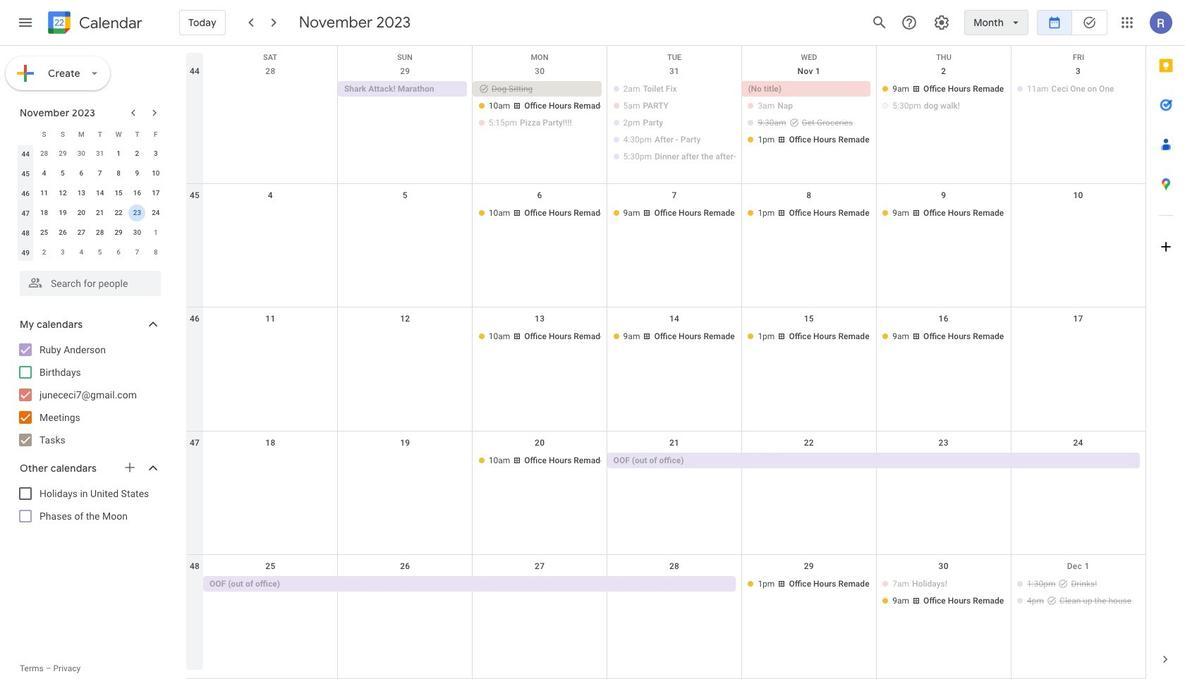 Task type: vqa. For each thing, say whether or not it's contained in the screenshot.
7 AM
no



Task type: locate. For each thing, give the bounding box(es) containing it.
column header
[[16, 124, 35, 144]]

column header inside november 2023 grid
[[16, 124, 35, 144]]

november 2023 grid
[[13, 124, 165, 263]]

october 29 element
[[54, 145, 71, 162]]

cell
[[203, 81, 338, 166], [473, 81, 607, 166], [607, 81, 742, 166], [742, 81, 877, 166], [877, 81, 1011, 166], [128, 203, 147, 223], [203, 205, 338, 222], [338, 205, 473, 222], [1011, 205, 1146, 222], [203, 329, 338, 346], [338, 329, 473, 346], [1011, 329, 1146, 346], [203, 453, 338, 470], [338, 453, 473, 470], [742, 453, 877, 470], [877, 453, 1011, 470], [1011, 453, 1146, 470], [338, 577, 473, 611], [473, 577, 607, 611], [607, 577, 742, 611], [877, 577, 1011, 611], [1011, 577, 1146, 611]]

heading inside calendar element
[[76, 14, 142, 31]]

10 element
[[147, 165, 164, 182]]

18 element
[[36, 205, 53, 222]]

tab list
[[1147, 46, 1186, 640]]

19 element
[[54, 205, 71, 222]]

Search for people text field
[[28, 271, 152, 296]]

26 element
[[54, 224, 71, 241]]

23 element
[[129, 205, 146, 222]]

heading
[[76, 14, 142, 31]]

14 element
[[92, 185, 108, 202]]

29 element
[[110, 224, 127, 241]]

cell inside november 2023 grid
[[128, 203, 147, 223]]

october 31 element
[[92, 145, 108, 162]]

my calendars list
[[3, 339, 175, 452]]

december 2 element
[[36, 244, 53, 261]]

row group
[[16, 144, 165, 263]]

december 6 element
[[110, 244, 127, 261]]

december 3 element
[[54, 244, 71, 261]]

2 element
[[129, 145, 146, 162]]

7 element
[[92, 165, 108, 182]]

3 element
[[147, 145, 164, 162]]

grid
[[186, 46, 1146, 680]]

row
[[186, 46, 1146, 67], [186, 60, 1146, 184], [16, 124, 165, 144], [16, 144, 165, 164], [16, 164, 165, 183], [16, 183, 165, 203], [186, 184, 1146, 308], [16, 203, 165, 223], [16, 223, 165, 243], [16, 243, 165, 263], [186, 308, 1146, 432], [186, 432, 1146, 556], [186, 556, 1146, 680]]

21 element
[[92, 205, 108, 222]]

12 element
[[54, 185, 71, 202]]

None search field
[[0, 265, 175, 296]]

main drawer image
[[17, 14, 34, 31]]

december 5 element
[[92, 244, 108, 261]]

22 element
[[110, 205, 127, 222]]

4 element
[[36, 165, 53, 182]]



Task type: describe. For each thing, give the bounding box(es) containing it.
8 element
[[110, 165, 127, 182]]

december 1 element
[[147, 224, 164, 241]]

1 element
[[110, 145, 127, 162]]

december 7 element
[[129, 244, 146, 261]]

add other calendars image
[[123, 461, 137, 475]]

october 30 element
[[73, 145, 90, 162]]

13 element
[[73, 185, 90, 202]]

9 element
[[129, 165, 146, 182]]

settings menu image
[[934, 14, 951, 31]]

27 element
[[73, 224, 90, 241]]

30 element
[[129, 224, 146, 241]]

december 4 element
[[73, 244, 90, 261]]

15 element
[[110, 185, 127, 202]]

11 element
[[36, 185, 53, 202]]

20 element
[[73, 205, 90, 222]]

october 28 element
[[36, 145, 53, 162]]

16 element
[[129, 185, 146, 202]]

other calendars list
[[3, 483, 175, 528]]

17 element
[[147, 185, 164, 202]]

5 element
[[54, 165, 71, 182]]

25 element
[[36, 224, 53, 241]]

28 element
[[92, 224, 108, 241]]

december 8 element
[[147, 244, 164, 261]]

24 element
[[147, 205, 164, 222]]

row group inside november 2023 grid
[[16, 144, 165, 263]]

calendar element
[[45, 8, 142, 40]]

6 element
[[73, 165, 90, 182]]



